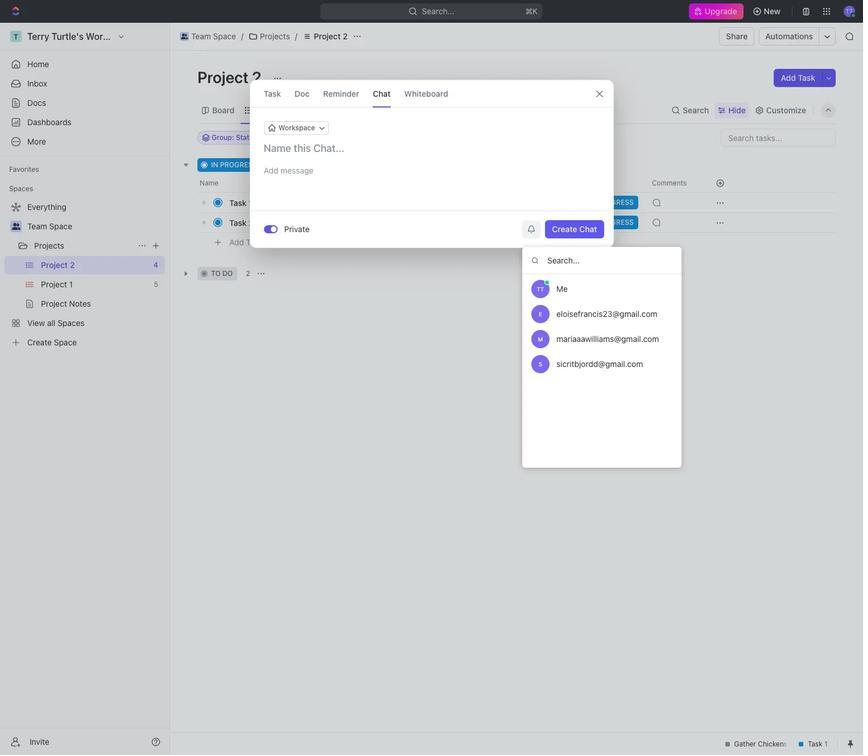 Task type: locate. For each thing, give the bounding box(es) containing it.
2 horizontal spatial add task
[[781, 73, 816, 83]]

0 vertical spatial project
[[314, 31, 341, 41]]

2 horizontal spatial add
[[781, 73, 796, 83]]

add task button up customize on the top right
[[774, 69, 822, 87]]

1 horizontal spatial team space
[[191, 31, 236, 41]]

upgrade
[[705, 6, 738, 16]]

task 1
[[229, 198, 252, 207]]

team
[[191, 31, 211, 41], [27, 221, 47, 231]]

add task up customize on the top right
[[781, 73, 816, 83]]

team space right user group icon
[[27, 221, 72, 231]]

calendar
[[290, 105, 324, 115]]

space
[[213, 31, 236, 41], [49, 221, 72, 231]]

home
[[27, 59, 49, 69]]

chat button
[[373, 80, 391, 107]]

table
[[345, 105, 365, 115]]

board link
[[210, 102, 235, 118]]

projects
[[260, 31, 290, 41], [34, 241, 64, 250]]

1 button
[[256, 217, 272, 228]]

1 vertical spatial add task button
[[292, 158, 340, 172]]

dialog
[[250, 80, 614, 248]]

1 horizontal spatial projects link
[[246, 30, 293, 43]]

table link
[[343, 102, 365, 118]]

automations button
[[760, 28, 819, 45]]

/
[[241, 31, 244, 41], [295, 31, 297, 41]]

doc
[[295, 88, 310, 98]]

1 vertical spatial chat
[[579, 224, 597, 234]]

1 horizontal spatial chat
[[579, 224, 597, 234]]

1 horizontal spatial 1
[[267, 218, 270, 227]]

project 2
[[314, 31, 348, 41], [197, 68, 265, 87]]

team space link
[[177, 30, 239, 43], [27, 217, 163, 236]]

0 horizontal spatial add task
[[229, 237, 263, 247]]

hide button
[[715, 102, 749, 118]]

1 vertical spatial projects link
[[34, 237, 133, 255]]

team right user group icon
[[27, 221, 47, 231]]

chat up gantt link
[[373, 88, 391, 98]]

docs
[[27, 98, 46, 108]]

team inside tree
[[27, 221, 47, 231]]

1 vertical spatial projects
[[34, 241, 64, 250]]

favorites
[[9, 165, 39, 174]]

0 vertical spatial project 2
[[314, 31, 348, 41]]

tree
[[5, 198, 165, 352]]

hide
[[729, 105, 746, 115]]

1 horizontal spatial project 2
[[314, 31, 348, 41]]

project 2 link
[[300, 30, 351, 43]]

reminder button
[[323, 80, 359, 107]]

list
[[256, 105, 269, 115]]

space right user group icon
[[49, 221, 72, 231]]

0 horizontal spatial team space
[[27, 221, 72, 231]]

team right user group image
[[191, 31, 211, 41]]

0 horizontal spatial projects link
[[34, 237, 133, 255]]

chat right create
[[579, 224, 597, 234]]

projects link
[[246, 30, 293, 43], [34, 237, 133, 255]]

0 horizontal spatial 1
[[249, 198, 252, 207]]

reminder
[[323, 88, 359, 98]]

1 horizontal spatial team
[[191, 31, 211, 41]]

search button
[[668, 102, 713, 118]]

add for add task 'button' to the right
[[781, 73, 796, 83]]

0 vertical spatial chat
[[373, 88, 391, 98]]

1 vertical spatial team space link
[[27, 217, 163, 236]]

add
[[781, 73, 796, 83], [306, 160, 319, 169], [229, 237, 244, 247]]

m
[[538, 336, 543, 343]]

add task
[[781, 73, 816, 83], [306, 160, 336, 169], [229, 237, 263, 247]]

2 horizontal spatial add task button
[[774, 69, 822, 87]]

add task up task 1 link
[[306, 160, 336, 169]]

1
[[249, 198, 252, 207], [267, 218, 270, 227]]

0 horizontal spatial space
[[49, 221, 72, 231]]

projects inside tree
[[34, 241, 64, 250]]

1 vertical spatial project 2
[[197, 68, 265, 87]]

search
[[683, 105, 709, 115]]

eloisefrancis23@gmail.com
[[557, 309, 658, 319]]

spaces
[[9, 184, 33, 193]]

2 vertical spatial add task
[[229, 237, 263, 247]]

add task button
[[774, 69, 822, 87], [292, 158, 340, 172], [224, 236, 268, 249]]

1 vertical spatial space
[[49, 221, 72, 231]]

team space
[[191, 31, 236, 41], [27, 221, 72, 231]]

1 vertical spatial project
[[197, 68, 249, 87]]

0 horizontal spatial /
[[241, 31, 244, 41]]

0 vertical spatial team
[[191, 31, 211, 41]]

add up task 1 link
[[306, 160, 319, 169]]

Name this Chat... field
[[250, 142, 613, 155]]

0 vertical spatial projects link
[[246, 30, 293, 43]]

1 horizontal spatial space
[[213, 31, 236, 41]]

create chat
[[552, 224, 597, 234]]

0 vertical spatial add task button
[[774, 69, 822, 87]]

1 horizontal spatial projects
[[260, 31, 290, 41]]

0 horizontal spatial team space link
[[27, 217, 163, 236]]

1 horizontal spatial team space link
[[177, 30, 239, 43]]

task up the "list"
[[264, 88, 281, 98]]

sicritbjordd@gmail.com
[[557, 359, 643, 369]]

1 horizontal spatial add task button
[[292, 158, 340, 172]]

doc button
[[295, 80, 310, 107]]

1 horizontal spatial project
[[314, 31, 341, 41]]

0 vertical spatial add
[[781, 73, 796, 83]]

chat
[[373, 88, 391, 98], [579, 224, 597, 234]]

1 horizontal spatial add
[[306, 160, 319, 169]]

space right user group image
[[213, 31, 236, 41]]

tree containing team space
[[5, 198, 165, 352]]

0 vertical spatial space
[[213, 31, 236, 41]]

0 horizontal spatial project
[[197, 68, 249, 87]]

whiteboard button
[[404, 80, 448, 107]]

1 vertical spatial 1
[[267, 218, 270, 227]]

0 horizontal spatial team
[[27, 221, 47, 231]]

1 up task 2 on the left of the page
[[249, 198, 252, 207]]

1 horizontal spatial /
[[295, 31, 297, 41]]

0 horizontal spatial project 2
[[197, 68, 265, 87]]

2 vertical spatial add task button
[[224, 236, 268, 249]]

1 right task 2 on the left of the page
[[267, 218, 270, 227]]

1 vertical spatial team space
[[27, 221, 72, 231]]

add task button up task 1 link
[[292, 158, 340, 172]]

0 vertical spatial projects
[[260, 31, 290, 41]]

share
[[726, 31, 748, 41]]

0 vertical spatial add task
[[781, 73, 816, 83]]

1 vertical spatial add task
[[306, 160, 336, 169]]

0 horizontal spatial projects
[[34, 241, 64, 250]]

0 horizontal spatial add
[[229, 237, 244, 247]]

inbox
[[27, 79, 47, 88]]

calendar link
[[288, 102, 324, 118]]

1 horizontal spatial add task
[[306, 160, 336, 169]]

add task button down task 2 on the left of the page
[[224, 236, 268, 249]]

e
[[539, 311, 542, 318]]

team space right user group image
[[191, 31, 236, 41]]

2
[[343, 31, 348, 41], [252, 68, 262, 87], [270, 160, 274, 169], [249, 218, 254, 227], [246, 269, 250, 278]]

2 vertical spatial add
[[229, 237, 244, 247]]

share button
[[719, 27, 755, 46]]

Search tasks... text field
[[722, 129, 835, 146]]

add up customize on the top right
[[781, 73, 796, 83]]

task up task 1 link
[[321, 160, 336, 169]]

project
[[314, 31, 341, 41], [197, 68, 249, 87]]

invite
[[30, 737, 49, 746]]

add task down task 2 on the left of the page
[[229, 237, 263, 247]]

sidebar navigation
[[0, 23, 170, 755]]

1 vertical spatial team
[[27, 221, 47, 231]]

me
[[557, 284, 568, 294]]

private
[[284, 224, 310, 234]]

task
[[798, 73, 816, 83], [264, 88, 281, 98], [321, 160, 336, 169], [229, 198, 247, 207], [229, 218, 247, 227], [246, 237, 263, 247]]

add down task 2 on the left of the page
[[229, 237, 244, 247]]



Task type: vqa. For each thing, say whether or not it's contained in the screenshot.
the Private
yes



Task type: describe. For each thing, give the bounding box(es) containing it.
tt
[[537, 286, 544, 293]]

project 2 inside project 2 link
[[314, 31, 348, 41]]

user group image
[[12, 223, 20, 230]]

Search... text field
[[522, 247, 682, 274]]

add task for leftmost add task 'button'
[[229, 237, 263, 247]]

home link
[[5, 55, 165, 73]]

dashboards link
[[5, 113, 165, 131]]

task 2
[[229, 218, 254, 227]]

to do
[[211, 269, 233, 278]]

0 vertical spatial team space link
[[177, 30, 239, 43]]

to
[[211, 269, 221, 278]]

s
[[539, 361, 542, 368]]

progress
[[220, 160, 257, 169]]

favorites button
[[5, 163, 44, 176]]

1 inside button
[[267, 218, 270, 227]]

whiteboard
[[404, 88, 448, 98]]

do
[[223, 269, 233, 278]]

task 1 link
[[227, 194, 394, 211]]

space inside sidebar navigation
[[49, 221, 72, 231]]

board
[[212, 105, 235, 115]]

chat inside create chat button
[[579, 224, 597, 234]]

gantt link
[[384, 102, 407, 118]]

customize button
[[752, 102, 810, 118]]

mariaaawilliams@gmail.com
[[557, 334, 659, 344]]

create
[[552, 224, 577, 234]]

in progress
[[211, 160, 257, 169]]

search...
[[422, 6, 455, 16]]

in
[[211, 160, 218, 169]]

inbox link
[[5, 75, 165, 93]]

new button
[[748, 2, 788, 20]]

0 vertical spatial team space
[[191, 31, 236, 41]]

list link
[[253, 102, 269, 118]]

automations
[[766, 31, 813, 41]]

1 / from the left
[[241, 31, 244, 41]]

customize
[[766, 105, 806, 115]]

0 horizontal spatial add task button
[[224, 236, 268, 249]]

task button
[[264, 80, 281, 107]]

dashboards
[[27, 117, 71, 127]]

1 vertical spatial add
[[306, 160, 319, 169]]

upgrade link
[[689, 3, 744, 19]]

⌘k
[[526, 6, 538, 16]]

docs link
[[5, 94, 165, 112]]

task down the task 1
[[229, 218, 247, 227]]

task up customize on the top right
[[798, 73, 816, 83]]

2 / from the left
[[295, 31, 297, 41]]

tree inside sidebar navigation
[[5, 198, 165, 352]]

add for leftmost add task 'button'
[[229, 237, 244, 247]]

gantt
[[387, 105, 407, 115]]

new
[[764, 6, 781, 16]]

user group image
[[181, 34, 188, 39]]

create chat button
[[545, 220, 604, 238]]

task down 1 button
[[246, 237, 263, 247]]

projects link inside tree
[[34, 237, 133, 255]]

task up task 2 on the left of the page
[[229, 198, 247, 207]]

0 vertical spatial 1
[[249, 198, 252, 207]]

add task for add task 'button' to the right
[[781, 73, 816, 83]]

0 horizontal spatial chat
[[373, 88, 391, 98]]

team space inside tree
[[27, 221, 72, 231]]

dialog containing task
[[250, 80, 614, 248]]



